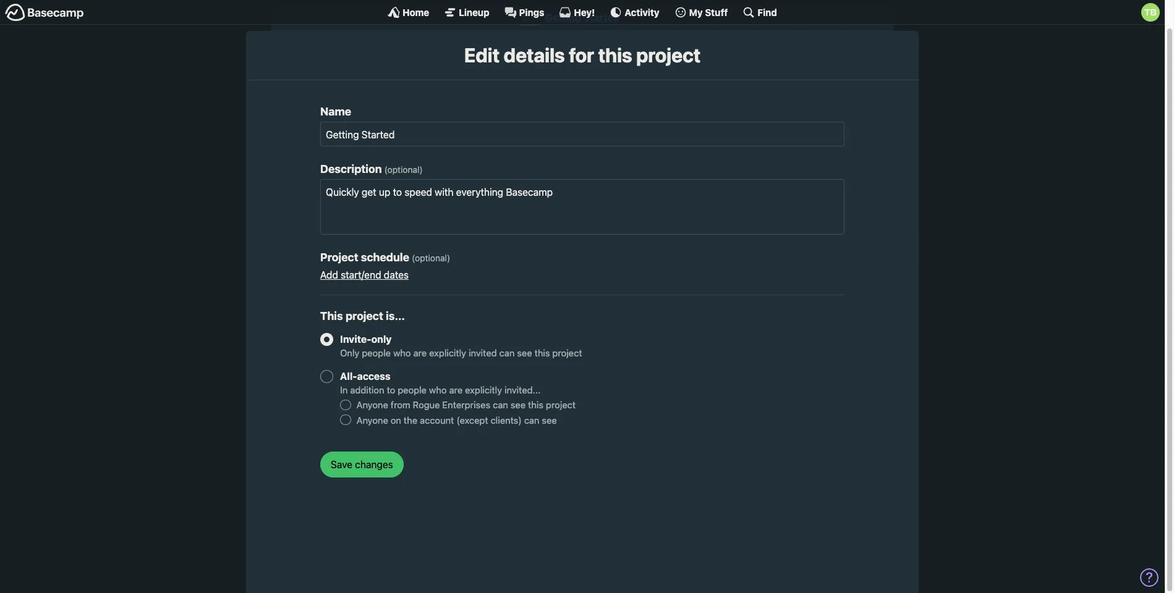 Task type: describe. For each thing, give the bounding box(es) containing it.
2 vertical spatial this
[[528, 400, 544, 411]]

are inside invite-only only people who are explicitly invited can see this project
[[414, 348, 427, 359]]

who inside all-access in addition to people who are explicitly invited...
[[429, 385, 447, 396]]

main element
[[0, 0, 1166, 25]]

details
[[504, 44, 565, 67]]

invite-
[[340, 334, 372, 345]]

add start/end dates link
[[320, 270, 409, 281]]

enterprises
[[443, 400, 491, 411]]

activity link
[[610, 6, 660, 19]]

my stuff
[[690, 6, 728, 18]]

project inside invite-only only people who are explicitly invited can see this project
[[553, 348, 583, 359]]

description
[[320, 163, 382, 176]]

find
[[758, 6, 778, 18]]

account
[[420, 415, 454, 426]]

my stuff button
[[675, 6, 728, 19]]

1 vertical spatial can
[[493, 400, 509, 411]]

this project is…
[[320, 310, 405, 323]]

this project is… option group
[[320, 310, 845, 427]]

name
[[320, 105, 352, 118]]

see inside invite-only only people who are explicitly invited can see this project
[[517, 348, 532, 359]]

home link
[[388, 6, 430, 19]]

this inside invite-only only people who are explicitly invited can see this project
[[535, 348, 550, 359]]

stuff
[[706, 6, 728, 18]]

getting
[[546, 12, 581, 23]]

anyone for anyone from rogue enterprises can see this project
[[357, 400, 388, 411]]

anyone from rogue enterprises can see this project
[[357, 400, 576, 411]]

invited
[[469, 348, 497, 359]]

access
[[357, 371, 391, 382]]

Name text field
[[320, 122, 845, 147]]

schedule
[[361, 251, 410, 264]]

getting started
[[546, 12, 620, 23]]

activity
[[625, 6, 660, 18]]

(except
[[457, 415, 489, 426]]

to
[[387, 385, 396, 396]]

lineup
[[459, 6, 490, 18]]

this
[[320, 310, 343, 323]]

only
[[340, 348, 360, 359]]

2 vertical spatial see
[[542, 415, 557, 426]]

(optional) inside description (optional)
[[385, 165, 423, 175]]

2 vertical spatial can
[[525, 415, 540, 426]]

1 vertical spatial see
[[511, 400, 526, 411]]

lineup link
[[444, 6, 490, 19]]

who inside invite-only only people who are explicitly invited can see this project
[[393, 348, 411, 359]]

home
[[403, 6, 430, 18]]

pings button
[[505, 6, 545, 19]]

add start/end dates
[[320, 270, 409, 281]]

the
[[404, 415, 418, 426]]

tim burton image
[[1142, 3, 1161, 22]]

description (optional)
[[320, 163, 423, 176]]

0 vertical spatial this
[[599, 44, 633, 67]]

(optional) inside project schedule (optional)
[[412, 253, 451, 264]]



Task type: vqa. For each thing, say whether or not it's contained in the screenshot.
Edit details for this project
yes



Task type: locate. For each thing, give the bounding box(es) containing it.
can right invited
[[500, 348, 515, 359]]

1 vertical spatial this
[[535, 348, 550, 359]]

invite-only only people who are explicitly invited can see this project
[[340, 334, 583, 359]]

who up rogue
[[429, 385, 447, 396]]

edit
[[465, 44, 500, 67]]

people
[[362, 348, 391, 359], [398, 385, 427, 396]]

who
[[393, 348, 411, 359], [429, 385, 447, 396]]

None submit
[[320, 452, 404, 478]]

anyone on the account (except clients) can see
[[357, 415, 557, 426]]

1 horizontal spatial people
[[398, 385, 427, 396]]

anyone
[[357, 400, 388, 411], [357, 415, 388, 426]]

2 anyone from the top
[[357, 415, 388, 426]]

1 anyone from the top
[[357, 400, 388, 411]]

hey!
[[574, 6, 595, 18]]

people inside invite-only only people who are explicitly invited can see this project
[[362, 348, 391, 359]]

explicitly up enterprises
[[465, 385, 502, 396]]

switch accounts image
[[5, 3, 84, 22]]

anyone left on
[[357, 415, 388, 426]]

are up "anyone from rogue enterprises can see this project"
[[450, 385, 463, 396]]

0 vertical spatial are
[[414, 348, 427, 359]]

pings
[[519, 6, 545, 18]]

project
[[637, 44, 701, 67], [346, 310, 384, 323], [553, 348, 583, 359], [546, 400, 576, 411]]

1 vertical spatial are
[[450, 385, 463, 396]]

can inside invite-only only people who are explicitly invited can see this project
[[500, 348, 515, 359]]

this
[[599, 44, 633, 67], [535, 348, 550, 359], [528, 400, 544, 411]]

0 vertical spatial explicitly
[[430, 348, 467, 359]]

are up all-access in addition to people who are explicitly invited...
[[414, 348, 427, 359]]

all-access in addition to people who are explicitly invited...
[[340, 371, 541, 396]]

people up "from"
[[398, 385, 427, 396]]

are inside all-access in addition to people who are explicitly invited...
[[450, 385, 463, 396]]

Quickly get up to speed with everything Basecamp text field
[[320, 180, 845, 235]]

anyone for anyone on the account (except clients) can see
[[357, 415, 388, 426]]

see
[[517, 348, 532, 359], [511, 400, 526, 411], [542, 415, 557, 426]]

0 horizontal spatial are
[[414, 348, 427, 359]]

project schedule (optional)
[[320, 251, 451, 264]]

only
[[372, 334, 392, 345]]

who down is…
[[393, 348, 411, 359]]

0 vertical spatial see
[[517, 348, 532, 359]]

people inside all-access in addition to people who are explicitly invited...
[[398, 385, 427, 396]]

(optional) right "description"
[[385, 165, 423, 175]]

all-
[[340, 371, 357, 382]]

started
[[584, 12, 620, 23]]

0 horizontal spatial who
[[393, 348, 411, 359]]

0 vertical spatial people
[[362, 348, 391, 359]]

0 vertical spatial anyone
[[357, 400, 388, 411]]

addition
[[350, 385, 385, 396]]

0 vertical spatial who
[[393, 348, 411, 359]]

explicitly inside all-access in addition to people who are explicitly invited...
[[465, 385, 502, 396]]

can right clients)
[[525, 415, 540, 426]]

people down only
[[362, 348, 391, 359]]

this down invited...
[[528, 400, 544, 411]]

1 vertical spatial explicitly
[[465, 385, 502, 396]]

(optional)
[[385, 165, 423, 175], [412, 253, 451, 264]]

in
[[340, 385, 348, 396]]

1 vertical spatial anyone
[[357, 415, 388, 426]]

this right for
[[599, 44, 633, 67]]

getting started link
[[546, 12, 620, 23]]

anyone down addition
[[357, 400, 388, 411]]

for
[[569, 44, 595, 67]]

find button
[[743, 6, 778, 19]]

clients)
[[491, 415, 522, 426]]

on
[[391, 415, 402, 426]]

invited...
[[505, 385, 541, 396]]

explicitly
[[430, 348, 467, 359], [465, 385, 502, 396]]

dates
[[384, 270, 409, 281]]

1 vertical spatial who
[[429, 385, 447, 396]]

add
[[320, 270, 338, 281]]

see right clients)
[[542, 415, 557, 426]]

(optional) right schedule
[[412, 253, 451, 264]]

0 horizontal spatial people
[[362, 348, 391, 359]]

1 horizontal spatial who
[[429, 385, 447, 396]]

explicitly up all-access in addition to people who are explicitly invited...
[[430, 348, 467, 359]]

0 vertical spatial can
[[500, 348, 515, 359]]

my
[[690, 6, 703, 18]]

edit details for this project
[[465, 44, 701, 67]]

is…
[[386, 310, 405, 323]]

rogue
[[413, 400, 440, 411]]

can up clients)
[[493, 400, 509, 411]]

see down invited...
[[511, 400, 526, 411]]

project
[[320, 251, 359, 264]]

1 vertical spatial people
[[398, 385, 427, 396]]

1 horizontal spatial are
[[450, 385, 463, 396]]

can
[[500, 348, 515, 359], [493, 400, 509, 411], [525, 415, 540, 426]]

hey! button
[[560, 6, 595, 19]]

start/end
[[341, 270, 382, 281]]

this up invited...
[[535, 348, 550, 359]]

explicitly inside invite-only only people who are explicitly invited can see this project
[[430, 348, 467, 359]]

from
[[391, 400, 411, 411]]

1 vertical spatial (optional)
[[412, 253, 451, 264]]

are
[[414, 348, 427, 359], [450, 385, 463, 396]]

0 vertical spatial (optional)
[[385, 165, 423, 175]]

see up invited...
[[517, 348, 532, 359]]



